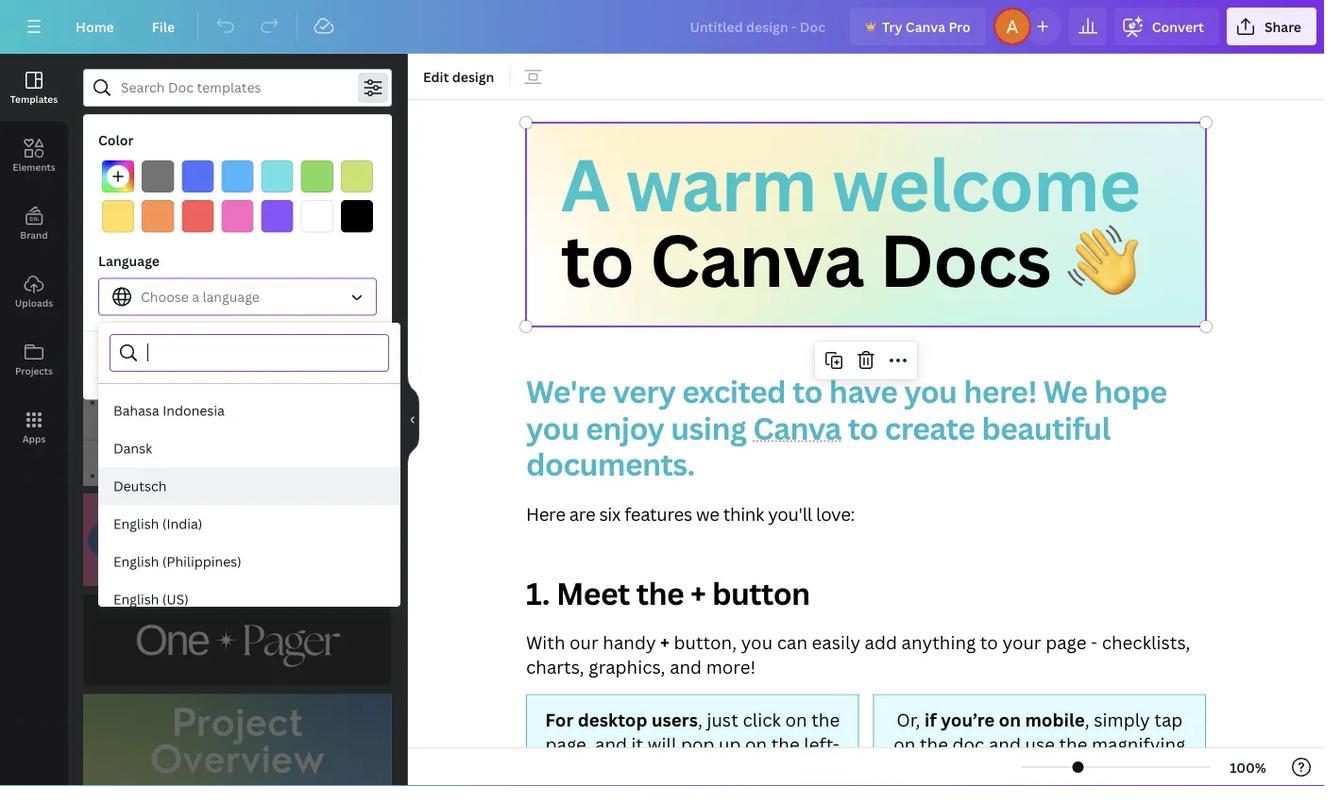 Task type: describe. For each thing, give the bounding box(es) containing it.
share button
[[1227, 8, 1317, 45]]

Orange button
[[142, 200, 174, 233]]

grass green image
[[301, 161, 333, 193]]

button,
[[674, 630, 737, 655]]

english (us) option
[[98, 581, 401, 619]]

coral red image
[[182, 200, 214, 233]]

-
[[1091, 630, 1098, 655]]

try canva pro
[[882, 17, 971, 35]]

Coral red button
[[182, 200, 214, 233]]

planner button
[[83, 118, 157, 156]]

english (philippines) option
[[98, 543, 401, 581]]

file button
[[137, 8, 190, 45]]

canva for docs
[[650, 210, 864, 308]]

main menu bar
[[0, 0, 1324, 54]]

button
[[712, 573, 810, 615]]

to canva docs 👋
[[561, 210, 1138, 308]]

english (india)
[[113, 515, 202, 533]]

a warm welcome
[[561, 135, 1140, 233]]

Purple button
[[261, 200, 294, 233]]

language
[[98, 252, 160, 270]]

royal blue image
[[182, 161, 214, 193]]

project overview/one-pager professional docs banner in pink dark blue yellow playful abstract style image
[[83, 494, 392, 587]]

language
[[203, 288, 260, 306]]

cover letter button
[[333, 118, 434, 156]]

(india)
[[162, 515, 202, 533]]

pro
[[949, 17, 971, 35]]

english (philippines)
[[113, 553, 242, 571]]

color option group
[[98, 157, 377, 236]]

anything
[[902, 630, 976, 655]]

six
[[599, 502, 621, 526]]

edit design button
[[416, 61, 502, 92]]

design
[[452, 68, 494, 85]]

here!
[[964, 371, 1037, 412]]

english for english (india)
[[113, 515, 159, 533]]

creative brief doc in black and white grey editorial style image
[[314, 201, 422, 341]]

charts,
[[526, 655, 585, 679]]

dansk button
[[98, 430, 401, 468]]

file
[[152, 17, 175, 35]]

excited
[[682, 371, 786, 412]]

Language button
[[98, 278, 377, 316]]

choose
[[141, 288, 189, 306]]

can
[[777, 630, 808, 655]]

enjoy
[[586, 407, 664, 449]]

edit design
[[423, 68, 494, 85]]

share
[[1265, 17, 1302, 35]]

we
[[696, 502, 719, 526]]

home link
[[60, 8, 129, 45]]

see all button
[[354, 163, 394, 201]]

uploads
[[15, 297, 53, 309]]

using
[[671, 407, 747, 449]]

templates
[[112, 173, 177, 191]]

hide image
[[407, 375, 419, 466]]

more!
[[706, 655, 756, 679]]

docs
[[880, 210, 1051, 308]]

add a new color image
[[102, 161, 134, 193]]

a
[[561, 135, 610, 233]]

projects
[[15, 365, 53, 377]]

event/business proposal professional docs banner in beige dark brown warm classic style image
[[83, 394, 392, 487]]

2 horizontal spatial you
[[904, 371, 957, 412]]

results
[[103, 366, 147, 384]]

here are six features we think you'll love:
[[526, 502, 855, 526]]

create
[[885, 407, 975, 449]]

orange image
[[142, 200, 174, 233]]

(us)
[[162, 591, 189, 609]]

features
[[625, 502, 692, 526]]

100% button
[[1218, 753, 1279, 783]]

your
[[1003, 630, 1042, 655]]

Yellow button
[[102, 200, 134, 233]]

apps button
[[0, 394, 68, 462]]

graphics,
[[589, 655, 666, 679]]

dansk
[[113, 440, 152, 458]]

and
[[670, 655, 702, 679]]

doc templates button
[[81, 163, 179, 201]]

dansk option
[[98, 430, 401, 468]]

1.
[[526, 573, 550, 615]]

all for see
[[379, 175, 392, 191]]

planner
[[95, 128, 145, 146]]

none text field containing a warm welcome
[[408, 100, 1324, 787]]

all for clear
[[238, 357, 253, 375]]

Search Doc templates search field
[[121, 70, 354, 106]]

doc
[[83, 173, 109, 191]]

Pink button
[[221, 200, 254, 233]]

royal blue image
[[182, 161, 214, 193]]

templates button
[[0, 54, 68, 122]]

page
[[1046, 630, 1087, 655]]

add a new color image
[[102, 161, 134, 193]]

meet
[[556, 573, 630, 615]]

Design title text field
[[675, 8, 843, 45]]

research brief doc in orange teal pink soft pastels style image
[[199, 201, 307, 341]]

elements
[[13, 161, 55, 173]]

easily
[[812, 630, 861, 655]]

cover letter
[[345, 128, 422, 146]]



Task type: vqa. For each thing, say whether or not it's contained in the screenshot.
Pink button in the top of the page
yes



Task type: locate. For each thing, give the bounding box(es) containing it.
love:
[[816, 502, 855, 526]]

english down deutsch
[[113, 515, 159, 533]]

elements button
[[0, 122, 68, 190]]

all results
[[83, 366, 147, 384]]

we're
[[526, 371, 606, 412]]

1. meet the + button
[[526, 573, 810, 615]]

projects button
[[0, 326, 68, 394]]

choose a language
[[141, 288, 260, 306]]

you right have
[[904, 371, 957, 412]]

english (philippines) button
[[98, 543, 401, 581]]

all inside button
[[238, 357, 253, 375]]

deutsch
[[113, 478, 167, 495]]

all inside 'button'
[[379, 175, 392, 191]]

Turquoise blue button
[[261, 161, 294, 193]]

english up english (us)
[[113, 553, 159, 571]]

you left enjoy
[[526, 407, 579, 449]]

Lime button
[[341, 161, 373, 193]]

project overview docs banner in light green blue vibrant professional style image
[[83, 695, 392, 787]]

project overview/one-pager professional docs banner in black white sleek monochrome style image
[[83, 594, 392, 687]]

you inside button, you can easily add anything to your page - checklists, charts, graphics, and more!
[[741, 630, 773, 655]]

0 horizontal spatial you
[[526, 407, 579, 449]]

light blue image
[[221, 161, 254, 193], [221, 161, 254, 193]]

#737373 button
[[142, 161, 174, 193]]

documents.
[[526, 444, 695, 485]]

1 english from the top
[[113, 515, 159, 533]]

white image
[[301, 200, 333, 233], [301, 200, 333, 233]]

convert button
[[1114, 8, 1219, 45]]

very
[[613, 371, 676, 412]]

clear all (0)
[[200, 357, 275, 375]]

to inside button, you can easily add anything to your page - checklists, charts, graphics, and more!
[[980, 630, 998, 655]]

bahasa indonesia option
[[98, 392, 401, 430]]

english (india) button
[[98, 505, 401, 543]]

side panel tab list
[[0, 54, 68, 462]]

(philippines)
[[162, 553, 242, 571]]

we're very excited to have you here! we hope you enjoy using canva to create beautiful documents.
[[526, 371, 1174, 485]]

our
[[570, 630, 599, 655]]

try
[[882, 17, 903, 35]]

handy
[[603, 630, 656, 655]]

english for english (us)
[[113, 591, 159, 609]]

orange image
[[142, 200, 174, 233]]

add
[[865, 630, 897, 655]]

beautiful
[[982, 407, 1111, 449]]

english left (us)
[[113, 591, 159, 609]]

are
[[569, 502, 595, 526]]

1 horizontal spatial you
[[741, 630, 773, 655]]

2 vertical spatial canva
[[753, 407, 842, 449]]

to
[[561, 210, 634, 308], [793, 371, 823, 412], [848, 407, 878, 449], [980, 630, 998, 655]]

+ for the
[[690, 573, 706, 615]]

canva inside try canva pro button
[[906, 17, 946, 35]]

button, you can easily add anything to your page - checklists, charts, graphics, and more!
[[526, 630, 1195, 679]]

hope
[[1094, 371, 1167, 412]]

apps
[[22, 433, 46, 445]]

0 horizontal spatial all
[[238, 357, 253, 375]]

deutsch option
[[98, 468, 401, 505]]

brand button
[[0, 190, 68, 258]]

you left can
[[741, 630, 773, 655]]

2 vertical spatial english
[[113, 591, 159, 609]]

pink image
[[221, 200, 254, 233], [221, 200, 254, 233]]

bahasa
[[113, 402, 159, 420]]

all
[[379, 175, 392, 191], [238, 357, 253, 375]]

White button
[[301, 200, 333, 233]]

0 horizontal spatial +
[[660, 630, 670, 655]]

canva
[[906, 17, 946, 35], [650, 210, 864, 308], [753, 407, 842, 449]]

english (india) option
[[98, 505, 401, 543]]

edit
[[423, 68, 449, 85]]

0 vertical spatial english
[[113, 515, 159, 533]]

english (us)
[[113, 591, 189, 609]]

letter
[[386, 128, 422, 146]]

see all
[[356, 175, 392, 191]]

Light blue button
[[221, 161, 254, 193]]

english for english (philippines)
[[113, 553, 159, 571]]

1 vertical spatial all
[[238, 357, 253, 375]]

0 vertical spatial all
[[379, 175, 392, 191]]

checklists,
[[1102, 630, 1191, 655]]

warm
[[626, 135, 817, 233]]

None search field
[[147, 335, 377, 371]]

one pager doc in black and white blue light blue classic professional style image
[[83, 201, 191, 341]]

brand
[[20, 229, 48, 241]]

welcome
[[833, 135, 1140, 233]]

1 vertical spatial english
[[113, 553, 159, 571]]

all right see
[[379, 175, 392, 191]]

english inside 'option'
[[113, 591, 159, 609]]

3 english from the top
[[113, 591, 159, 609]]

Black button
[[341, 200, 373, 233]]

english inside button
[[113, 515, 159, 533]]

bahasa indonesia
[[113, 402, 225, 420]]

1 horizontal spatial all
[[379, 175, 392, 191]]

lime image
[[341, 161, 373, 193], [341, 161, 373, 193]]

yellow image
[[102, 200, 134, 233], [102, 200, 134, 233]]

1 vertical spatial +
[[660, 630, 670, 655]]

None text field
[[408, 100, 1324, 787]]

see
[[356, 175, 376, 191]]

0 vertical spatial canva
[[906, 17, 946, 35]]

2 english from the top
[[113, 553, 159, 571]]

we
[[1044, 371, 1088, 412]]

have
[[829, 371, 898, 412]]

language list box
[[98, 392, 401, 787]]

#737373 image
[[142, 161, 174, 193]]

here
[[526, 502, 565, 526]]

clear all (0) button
[[98, 347, 377, 385]]

turquoise blue image
[[261, 161, 294, 193], [261, 161, 294, 193]]

with our handy +
[[526, 630, 670, 655]]

deutsch button
[[98, 468, 401, 505]]

black image
[[341, 200, 373, 233], [341, 200, 373, 233]]

100%
[[1230, 759, 1267, 777]]

#737373 image
[[142, 161, 174, 193]]

doc templates
[[83, 173, 177, 191]]

purple image
[[261, 200, 294, 233], [261, 200, 294, 233]]

Royal blue button
[[182, 161, 214, 193]]

convert
[[1152, 17, 1204, 35]]

all left the (0)
[[238, 357, 253, 375]]

coral red image
[[182, 200, 214, 233]]

Grass green button
[[301, 161, 333, 193]]

grass green image
[[301, 161, 333, 193]]

indonesia
[[163, 402, 225, 420]]

the
[[636, 573, 684, 615]]

1 horizontal spatial +
[[690, 573, 706, 615]]

(0)
[[256, 357, 275, 375]]

home
[[76, 17, 114, 35]]

+ right 'handy' at the bottom left
[[660, 630, 670, 655]]

with
[[526, 630, 565, 655]]

you'll
[[768, 502, 812, 526]]

+ for handy
[[660, 630, 670, 655]]

uploads button
[[0, 258, 68, 326]]

0 vertical spatial +
[[690, 573, 706, 615]]

+ right the
[[690, 573, 706, 615]]

canva inside we're very excited to have you here! we hope you enjoy using canva to create beautiful documents.
[[753, 407, 842, 449]]

canva for pro
[[906, 17, 946, 35]]

try canva pro button
[[850, 8, 986, 45]]

1 vertical spatial canva
[[650, 210, 864, 308]]

a
[[192, 288, 199, 306]]

english (us) button
[[98, 581, 401, 619]]

bahasa indonesia button
[[98, 392, 401, 430]]



